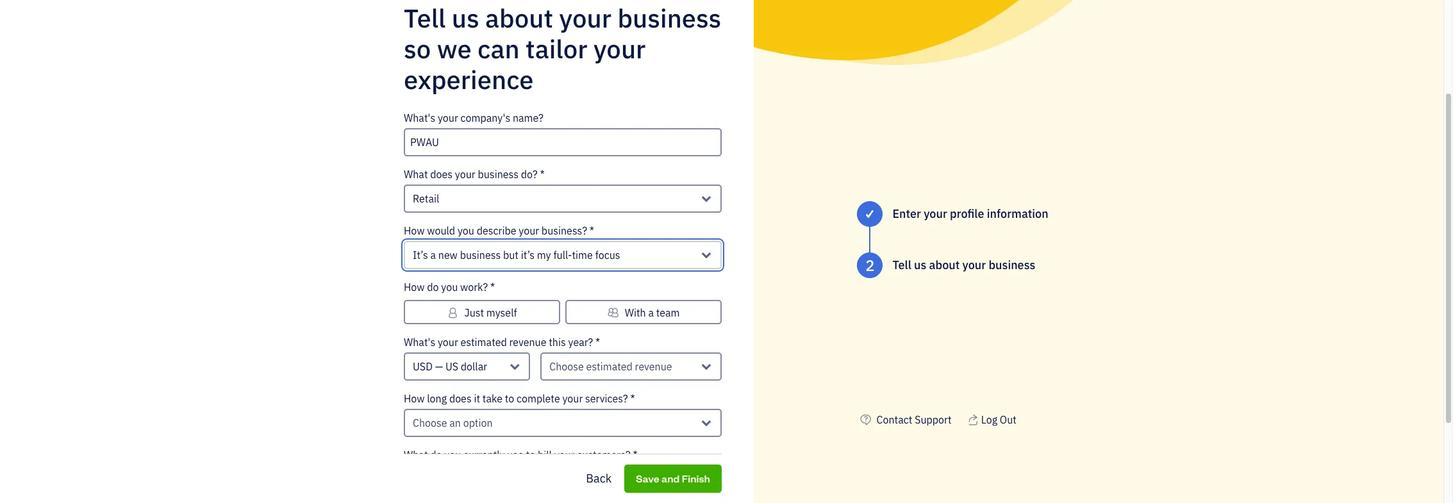 Task type: describe. For each thing, give the bounding box(es) containing it.
contact support
[[877, 414, 952, 426]]

myself
[[486, 306, 517, 319]]

tell us about your business so we can tailor your experience
[[404, 1, 721, 96]]

do for how
[[427, 281, 439, 293]]

tell for tell us about your business
[[893, 258, 911, 272]]

* right do? at the top of page
[[540, 168, 545, 181]]

about for tell us about your business
[[929, 258, 960, 272]]

customers?
[[577, 448, 631, 461]]

0 horizontal spatial estimated
[[461, 336, 507, 348]]

* right services?
[[630, 392, 635, 405]]

focus
[[595, 249, 620, 261]]

a for team
[[648, 306, 654, 319]]

contact support link
[[877, 414, 952, 426]]

this
[[549, 336, 566, 348]]

would
[[427, 224, 455, 237]]

you for currently
[[444, 448, 461, 461]]

take
[[483, 392, 503, 405]]

how long does it take to complete your services? *
[[404, 392, 635, 405]]

how for how would you describe your business? *
[[404, 224, 425, 237]]

log out button
[[967, 412, 1017, 428]]

save and finish button
[[624, 465, 722, 493]]

new
[[438, 249, 458, 261]]

enter
[[893, 206, 921, 221]]

it's a new business but it's my full-time focus
[[413, 249, 620, 261]]

support
[[915, 414, 952, 426]]

full-
[[553, 249, 572, 261]]

revenue inside field
[[635, 360, 672, 373]]

Choose an option field
[[404, 409, 722, 437]]

how would you describe your business? *
[[404, 224, 594, 237]]

Currency field
[[404, 352, 530, 381]]

contact
[[877, 414, 913, 426]]

back
[[586, 471, 612, 486]]

Retail field
[[404, 184, 722, 213]]

just
[[464, 306, 484, 319]]

do?
[[521, 168, 538, 181]]

estimated inside choose estimated revenue field
[[586, 360, 633, 373]]

what's for what's your estimated revenue this year? *
[[404, 336, 435, 348]]

* right the year?
[[596, 336, 600, 348]]

* up the 'time'
[[590, 224, 594, 237]]

It's a new business but it's my full-time focus field
[[404, 241, 722, 269]]

currently
[[464, 448, 505, 461]]

support image
[[857, 412, 874, 428]]

us for tell us about your business so we can tailor your experience
[[452, 1, 479, 34]]

how for how do you work? *
[[404, 281, 425, 293]]

name?
[[513, 111, 544, 124]]

work?
[[460, 281, 488, 293]]

we
[[437, 32, 472, 65]]

save and finish
[[636, 472, 710, 485]]

experience
[[404, 63, 534, 96]]

what do you currently use to bill your customers? *
[[404, 448, 638, 461]]

it's
[[521, 249, 535, 261]]

log out
[[981, 414, 1017, 426]]

with
[[625, 306, 646, 319]]

* right work?
[[490, 281, 495, 293]]

use
[[507, 448, 524, 461]]

choose an option
[[413, 416, 493, 429]]

usd
[[413, 360, 433, 373]]



Task type: locate. For each thing, give the bounding box(es) containing it.
choose estimated revenue
[[550, 360, 672, 373]]

to left bill at left
[[526, 448, 535, 461]]

1 vertical spatial how
[[404, 281, 425, 293]]

0 vertical spatial tell
[[404, 1, 446, 34]]

dollar
[[461, 360, 487, 373]]

tell
[[404, 1, 446, 34], [893, 258, 911, 272]]

what's up usd
[[404, 336, 435, 348]]

you
[[458, 224, 474, 237], [441, 281, 458, 293], [444, 448, 461, 461]]

revenue down with a team
[[635, 360, 672, 373]]

1 vertical spatial about
[[929, 258, 960, 272]]

a for new
[[430, 249, 436, 261]]

what down choose an option
[[404, 448, 428, 461]]

revenue
[[509, 336, 547, 348], [635, 360, 672, 373]]

0 horizontal spatial us
[[452, 1, 479, 34]]

back button
[[576, 466, 622, 492]]

1 horizontal spatial tell
[[893, 258, 911, 272]]

* up save on the bottom of the page
[[633, 448, 638, 461]]

how up it's
[[404, 224, 425, 237]]

company's
[[461, 111, 510, 124]]

business?
[[542, 224, 587, 237]]

0 vertical spatial how
[[404, 224, 425, 237]]

does left the it
[[449, 392, 472, 405]]

0 vertical spatial us
[[452, 1, 479, 34]]

0 vertical spatial revenue
[[509, 336, 547, 348]]

choose inside 'field'
[[413, 416, 447, 429]]

1 horizontal spatial us
[[914, 258, 927, 272]]

you for work?
[[441, 281, 458, 293]]

do for what
[[430, 448, 442, 461]]

1 vertical spatial you
[[441, 281, 458, 293]]

you right "would"
[[458, 224, 474, 237]]

out
[[1000, 414, 1017, 426]]

1 vertical spatial tell
[[893, 258, 911, 272]]

2 what from the top
[[404, 448, 428, 461]]

about inside tell us about your business so we can tailor your experience
[[485, 1, 553, 34]]

you left currently
[[444, 448, 461, 461]]

1 horizontal spatial estimated
[[586, 360, 633, 373]]

us for tell us about your business
[[914, 258, 927, 272]]

does
[[430, 168, 453, 181], [449, 392, 472, 405]]

you for describe
[[458, 224, 474, 237]]

business inside field
[[460, 249, 501, 261]]

1 horizontal spatial choose
[[550, 360, 584, 373]]

revenue left the this
[[509, 336, 547, 348]]

to
[[505, 392, 514, 405], [526, 448, 535, 461]]

how down it's
[[404, 281, 425, 293]]

2 what's from the top
[[404, 336, 435, 348]]

0 horizontal spatial about
[[485, 1, 553, 34]]

0 vertical spatial does
[[430, 168, 453, 181]]

how for how long does it take to complete your services? *
[[404, 392, 425, 405]]

profile
[[950, 206, 984, 221]]

0 horizontal spatial a
[[430, 249, 436, 261]]

0 vertical spatial you
[[458, 224, 474, 237]]

0 horizontal spatial revenue
[[509, 336, 547, 348]]

so
[[404, 32, 431, 65]]

time
[[572, 249, 593, 261]]

1 how from the top
[[404, 224, 425, 237]]

tell us about your business
[[893, 258, 1036, 272]]

to for take
[[505, 392, 514, 405]]

a right it's
[[430, 249, 436, 261]]

1 what from the top
[[404, 168, 428, 181]]

logout image
[[967, 412, 979, 428]]

estimated
[[461, 336, 507, 348], [586, 360, 633, 373]]

describe
[[477, 224, 516, 237]]

1 what's from the top
[[404, 111, 435, 124]]

services?
[[585, 392, 628, 405]]

2 how from the top
[[404, 281, 425, 293]]

1 vertical spatial what
[[404, 448, 428, 461]]

do
[[427, 281, 439, 293], [430, 448, 442, 461]]

what's down experience
[[404, 111, 435, 124]]

what's
[[404, 111, 435, 124], [404, 336, 435, 348]]

you left work?
[[441, 281, 458, 293]]

1 vertical spatial us
[[914, 258, 927, 272]]

what's your company's name?
[[404, 111, 544, 124]]

0 vertical spatial do
[[427, 281, 439, 293]]

choose
[[550, 360, 584, 373], [413, 416, 447, 429]]

1 vertical spatial do
[[430, 448, 442, 461]]

tell inside tell us about your business so we can tailor your experience
[[404, 1, 446, 34]]

about for tell us about your business so we can tailor your experience
[[485, 1, 553, 34]]

us inside tell us about your business so we can tailor your experience
[[452, 1, 479, 34]]

save
[[636, 472, 660, 485]]

what
[[404, 168, 428, 181], [404, 448, 428, 461]]

choose for choose estimated revenue
[[550, 360, 584, 373]]

finish
[[682, 472, 710, 485]]

0 horizontal spatial tell
[[404, 1, 446, 34]]

0 horizontal spatial to
[[505, 392, 514, 405]]

us
[[445, 360, 458, 373]]

does up retail
[[430, 168, 453, 181]]

how do you work? *
[[404, 281, 495, 293]]

estimated up dollar
[[461, 336, 507, 348]]

long
[[427, 392, 447, 405]]

a
[[430, 249, 436, 261], [648, 306, 654, 319]]

1 vertical spatial revenue
[[635, 360, 672, 373]]

your
[[559, 1, 612, 34], [594, 32, 646, 65], [438, 111, 458, 124], [455, 168, 475, 181], [924, 206, 947, 221], [519, 224, 539, 237], [963, 258, 986, 272], [438, 336, 458, 348], [563, 392, 583, 405], [554, 448, 575, 461]]

0 vertical spatial what
[[404, 168, 428, 181]]

2 vertical spatial how
[[404, 392, 425, 405]]

to right take in the left of the page
[[505, 392, 514, 405]]

choose for choose an option
[[413, 416, 447, 429]]

retail
[[413, 192, 439, 205]]

*
[[540, 168, 545, 181], [590, 224, 594, 237], [490, 281, 495, 293], [596, 336, 600, 348], [630, 392, 635, 405], [633, 448, 638, 461]]

what does your business do? *
[[404, 168, 545, 181]]

my
[[537, 249, 551, 261]]

1 vertical spatial does
[[449, 392, 472, 405]]

and
[[662, 472, 680, 485]]

1 horizontal spatial to
[[526, 448, 535, 461]]

a right with
[[648, 306, 654, 319]]

us
[[452, 1, 479, 34], [914, 258, 927, 272]]

choose inside field
[[550, 360, 584, 373]]

it
[[474, 392, 480, 405]]

but
[[503, 249, 519, 261]]

what's for what's your company's name?
[[404, 111, 435, 124]]

1 vertical spatial what's
[[404, 336, 435, 348]]

choose left the an
[[413, 416, 447, 429]]

None text field
[[404, 128, 722, 156]]

how left the long
[[404, 392, 425, 405]]

us down enter
[[914, 258, 927, 272]]

about
[[485, 1, 553, 34], [929, 258, 960, 272]]

users image
[[607, 305, 619, 320]]

0 vertical spatial estimated
[[461, 336, 507, 348]]

what up retail
[[404, 168, 428, 181]]

—
[[435, 360, 443, 373]]

0 horizontal spatial choose
[[413, 416, 447, 429]]

2 vertical spatial you
[[444, 448, 461, 461]]

tailor
[[526, 32, 588, 65]]

tell for tell us about your business so we can tailor your experience
[[404, 1, 446, 34]]

do down it's
[[427, 281, 439, 293]]

what for what does your business do? *
[[404, 168, 428, 181]]

it's
[[413, 249, 428, 261]]

1 vertical spatial estimated
[[586, 360, 633, 373]]

a inside field
[[430, 249, 436, 261]]

enter your profile information
[[893, 206, 1049, 221]]

just myself
[[464, 306, 517, 319]]

Choose estimated revenue field
[[541, 352, 722, 381]]

user image
[[447, 305, 459, 320]]

0 vertical spatial a
[[430, 249, 436, 261]]

choose down the this
[[550, 360, 584, 373]]

us right so
[[452, 1, 479, 34]]

can
[[478, 32, 520, 65]]

1 horizontal spatial a
[[648, 306, 654, 319]]

bill
[[538, 448, 552, 461]]

option
[[463, 416, 493, 429]]

business
[[618, 1, 721, 34], [478, 168, 519, 181], [460, 249, 501, 261], [989, 258, 1036, 272]]

usd — us dollar
[[413, 360, 487, 373]]

3 how from the top
[[404, 392, 425, 405]]

what's your estimated revenue this year? *
[[404, 336, 600, 348]]

1 vertical spatial a
[[648, 306, 654, 319]]

1 vertical spatial to
[[526, 448, 535, 461]]

1 horizontal spatial about
[[929, 258, 960, 272]]

log
[[981, 414, 998, 426]]

information
[[987, 206, 1049, 221]]

an
[[450, 416, 461, 429]]

what for what do you currently use to bill your customers? *
[[404, 448, 428, 461]]

with a team
[[625, 306, 680, 319]]

team
[[656, 306, 680, 319]]

complete
[[517, 392, 560, 405]]

business inside tell us about your business so we can tailor your experience
[[618, 1, 721, 34]]

0 vertical spatial about
[[485, 1, 553, 34]]

year?
[[568, 336, 593, 348]]

estimated up services?
[[586, 360, 633, 373]]

0 vertical spatial what's
[[404, 111, 435, 124]]

do down choose an option
[[430, 448, 442, 461]]

1 horizontal spatial revenue
[[635, 360, 672, 373]]

1 vertical spatial choose
[[413, 416, 447, 429]]

to for use
[[526, 448, 535, 461]]

0 vertical spatial to
[[505, 392, 514, 405]]

0 vertical spatial choose
[[550, 360, 584, 373]]

how
[[404, 224, 425, 237], [404, 281, 425, 293], [404, 392, 425, 405]]



Task type: vqa. For each thing, say whether or not it's contained in the screenshot.
full-
yes



